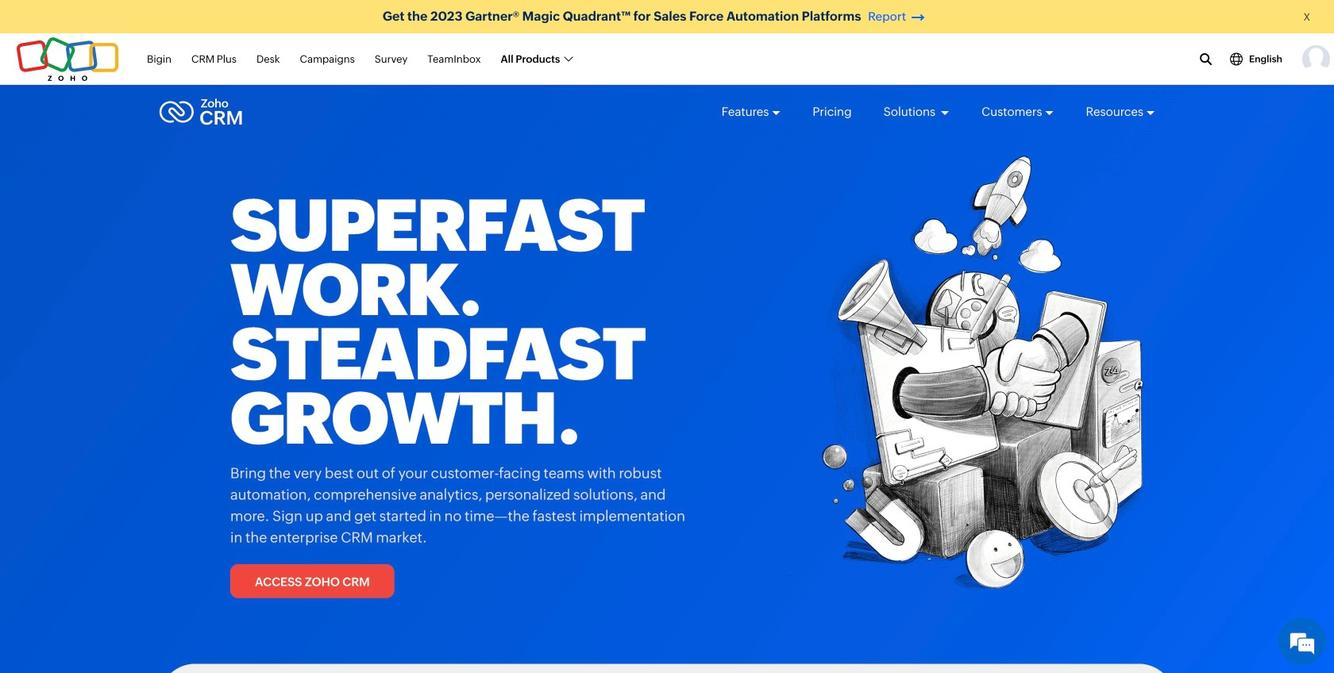 Task type: locate. For each thing, give the bounding box(es) containing it.
crm home banner image
[[786, 156, 1148, 610]]



Task type: vqa. For each thing, say whether or not it's contained in the screenshot.
2nd Partners
no



Task type: describe. For each thing, give the bounding box(es) containing it.
zoho crm logo image
[[159, 95, 243, 129]]

greg robinson image
[[1302, 45, 1330, 73]]



